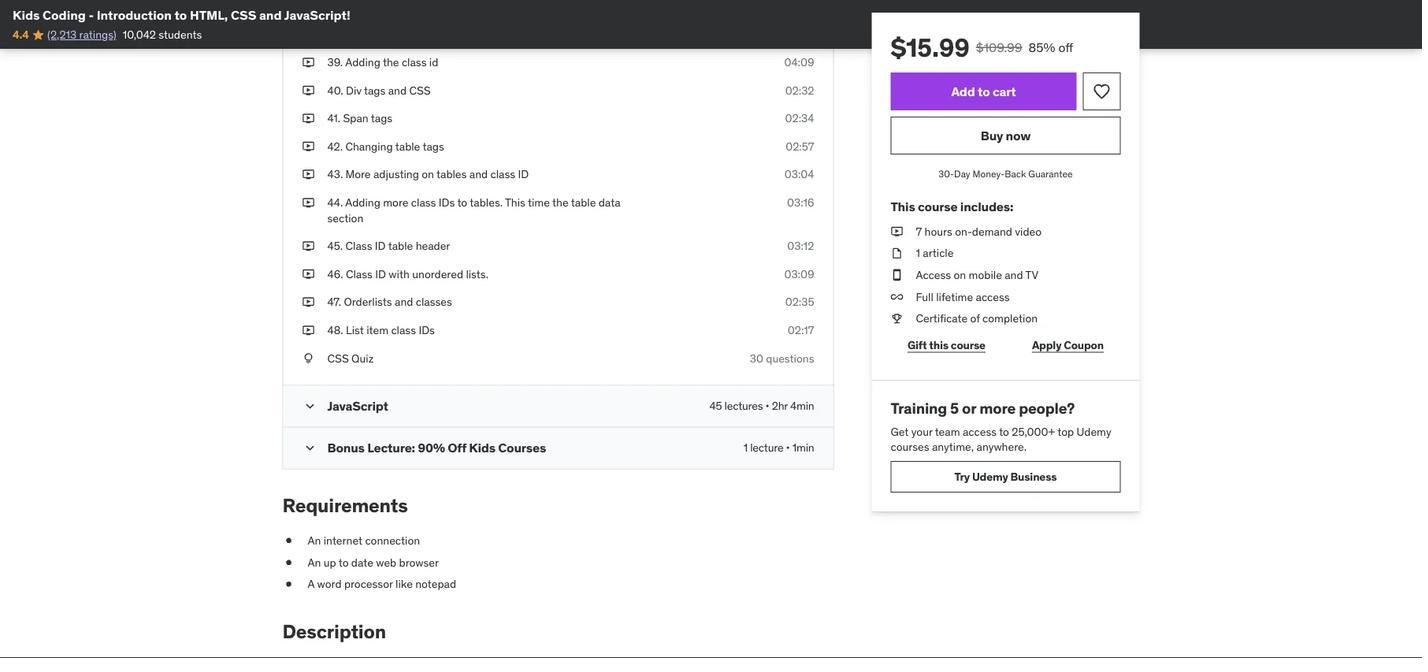Task type: locate. For each thing, give the bounding box(es) containing it.
xsmall image
[[302, 0, 315, 14], [302, 111, 315, 126], [302, 139, 315, 154], [302, 167, 315, 182], [891, 224, 904, 239], [302, 238, 315, 254], [302, 266, 315, 282], [302, 295, 315, 310], [283, 576, 295, 592]]

48. list item class ids
[[327, 323, 435, 337]]

tags
[[364, 83, 386, 97], [371, 111, 393, 125], [423, 139, 444, 153]]

class left id
[[402, 55, 427, 69]]

to left cart
[[978, 83, 990, 99]]

tags right span
[[371, 111, 393, 125]]

class down 43. more adjusting on tables and class id
[[411, 195, 436, 209]]

list
[[346, 323, 364, 337]]

off
[[1059, 39, 1074, 55]]

1 vertical spatial kids
[[469, 439, 496, 456]]

-
[[89, 7, 94, 23]]

class for 46.
[[346, 267, 373, 281]]

0 horizontal spatial udemy
[[973, 469, 1009, 484]]

ids for more
[[439, 195, 455, 209]]

id for header
[[375, 239, 386, 253]]

1 horizontal spatial on
[[954, 268, 966, 282]]

table up "adjusting"
[[395, 139, 420, 153]]

this course includes:
[[891, 198, 1014, 215]]

the up 40. div tags and css
[[383, 55, 399, 69]]

buy now button
[[891, 117, 1121, 154]]

full lifetime access
[[916, 289, 1010, 304]]

xsmall image for 41. span tags
[[302, 111, 315, 126]]

small image left the bonus
[[302, 440, 318, 456]]

1 horizontal spatial ids
[[439, 195, 455, 209]]

to inside button
[[978, 83, 990, 99]]

1 adding from the top
[[345, 55, 381, 69]]

article
[[923, 246, 954, 260]]

anytime,
[[932, 440, 974, 454]]

web
[[376, 555, 397, 569]]

0 vertical spatial table
[[395, 139, 420, 153]]

1 vertical spatial small image
[[302, 440, 318, 456]]

students
[[159, 28, 202, 42]]

access down "mobile"
[[976, 289, 1010, 304]]

table left the "data"
[[571, 195, 596, 209]]

1 vertical spatial more
[[980, 399, 1016, 418]]

small image for bonus lecture: 90% off kids courses
[[302, 440, 318, 456]]

0 horizontal spatial css
[[231, 7, 256, 23]]

1 vertical spatial tags
[[371, 111, 393, 125]]

0 horizontal spatial on
[[422, 167, 434, 181]]

and left the tv
[[1005, 268, 1024, 282]]

ids down tables
[[439, 195, 455, 209]]

03:09
[[785, 267, 815, 281]]

kids up 4.4
[[13, 7, 40, 23]]

03:16
[[787, 195, 815, 209]]

class for item
[[391, 323, 416, 337]]

questions
[[766, 351, 815, 365]]

coding
[[43, 7, 86, 23]]

2 vertical spatial id
[[375, 267, 386, 281]]

1 horizontal spatial udemy
[[1077, 424, 1112, 438]]

1 vertical spatial an
[[308, 555, 321, 569]]

id up time
[[518, 167, 529, 181]]

hours
[[925, 224, 953, 238]]

tags right the div
[[364, 83, 386, 97]]

0 vertical spatial the
[[383, 55, 399, 69]]

2 an from the top
[[308, 555, 321, 569]]

class right item
[[391, 323, 416, 337]]

cart
[[993, 83, 1016, 99]]

adding inside 44. adding more class ids to tables. this time the table data section
[[345, 195, 381, 209]]

table up "with"
[[388, 239, 413, 253]]

training 5 or more people? get your team access to 25,000+ top udemy courses anytime, anywhere.
[[891, 399, 1112, 454]]

to
[[175, 7, 187, 23], [978, 83, 990, 99], [458, 195, 468, 209], [1000, 424, 1010, 438], [339, 555, 349, 569]]

1 horizontal spatial •
[[786, 441, 790, 455]]

to left tables.
[[458, 195, 468, 209]]

css down id
[[409, 83, 431, 97]]

class right 45.
[[346, 239, 372, 253]]

adding up section
[[345, 195, 381, 209]]

video
[[1015, 224, 1042, 238]]

(2,213 ratings)
[[47, 28, 116, 42]]

0 horizontal spatial ids
[[419, 323, 435, 337]]

1 vertical spatial css
[[409, 83, 431, 97]]

1 horizontal spatial the
[[553, 195, 569, 209]]

• left the 1min
[[786, 441, 790, 455]]

1 vertical spatial table
[[571, 195, 596, 209]]

ids for item
[[419, 323, 435, 337]]

back
[[1005, 167, 1027, 180]]

1 horizontal spatial more
[[980, 399, 1016, 418]]

kids right the off
[[469, 439, 496, 456]]

1 vertical spatial •
[[786, 441, 790, 455]]

40.
[[327, 83, 343, 97]]

with
[[389, 267, 410, 281]]

0 horizontal spatial •
[[766, 399, 770, 413]]

course
[[918, 198, 958, 215], [951, 338, 986, 352]]

class for the
[[402, 55, 427, 69]]

4min
[[791, 399, 815, 413]]

small image
[[302, 398, 318, 414], [302, 440, 318, 456]]

more inside 44. adding more class ids to tables. this time the table data section
[[383, 195, 409, 209]]

tables.
[[470, 195, 503, 209]]

class inside 44. adding more class ids to tables. this time the table data section
[[411, 195, 436, 209]]

courses
[[891, 440, 930, 454]]

lecture
[[751, 441, 784, 455]]

1 vertical spatial 1
[[744, 441, 748, 455]]

xsmall image
[[302, 55, 315, 70], [302, 83, 315, 98], [302, 195, 315, 210], [891, 246, 904, 261], [891, 267, 904, 283], [891, 289, 904, 305], [891, 311, 904, 326], [302, 323, 315, 338], [302, 351, 315, 366], [283, 533, 295, 548], [283, 555, 295, 570]]

table
[[395, 139, 420, 153], [571, 195, 596, 209], [388, 239, 413, 253]]

ids inside 44. adding more class ids to tables. this time the table data section
[[439, 195, 455, 209]]

buy
[[981, 127, 1004, 143]]

1 vertical spatial adding
[[345, 195, 381, 209]]

2 class from the top
[[346, 267, 373, 281]]

lists.
[[466, 267, 489, 281]]

• left the 2hr
[[766, 399, 770, 413]]

ids down classes
[[419, 323, 435, 337]]

css
[[231, 7, 256, 23], [409, 83, 431, 97], [327, 351, 349, 365]]

an
[[308, 533, 321, 548], [308, 555, 321, 569]]

0 vertical spatial more
[[383, 195, 409, 209]]

course up hours
[[918, 198, 958, 215]]

$15.99
[[891, 32, 970, 63]]

xsmall image left certificate
[[891, 311, 904, 326]]

small image left javascript
[[302, 398, 318, 414]]

1 for 1 article
[[916, 246, 921, 260]]

adding for 44.
[[345, 195, 381, 209]]

an for an internet connection
[[308, 533, 321, 548]]

0 horizontal spatial the
[[383, 55, 399, 69]]

the right time
[[553, 195, 569, 209]]

0 vertical spatial ids
[[439, 195, 455, 209]]

kids coding - introduction to html, css and javascript!
[[13, 7, 351, 23]]

0 horizontal spatial more
[[383, 195, 409, 209]]

description
[[283, 620, 386, 643]]

xsmall image left 39.
[[302, 55, 315, 70]]

udemy right top
[[1077, 424, 1112, 438]]

0 vertical spatial small image
[[302, 398, 318, 414]]

45 lectures • 2hr 4min
[[710, 399, 815, 413]]

2 vertical spatial css
[[327, 351, 349, 365]]

and down 46. class id with unordered lists.
[[395, 295, 413, 309]]

udemy inside try udemy business link
[[973, 469, 1009, 484]]

word
[[317, 577, 342, 591]]

team
[[935, 424, 960, 438]]

an left internet
[[308, 533, 321, 548]]

adding right 39.
[[345, 55, 381, 69]]

xsmall image for 46. class id with unordered lists.
[[302, 266, 315, 282]]

adjusting
[[374, 167, 419, 181]]

xsmall image for 45. class id table header
[[302, 238, 315, 254]]

0 horizontal spatial this
[[505, 195, 526, 209]]

anywhere.
[[977, 440, 1027, 454]]

1 an from the top
[[308, 533, 321, 548]]

2 adding from the top
[[345, 195, 381, 209]]

try udemy business link
[[891, 461, 1121, 493]]

div
[[346, 83, 362, 97]]

0 vertical spatial kids
[[13, 7, 40, 23]]

on up full lifetime access
[[954, 268, 966, 282]]

now
[[1006, 127, 1031, 143]]

1 left "article"
[[916, 246, 921, 260]]

adding
[[345, 55, 381, 69], [345, 195, 381, 209]]

1 vertical spatial course
[[951, 338, 986, 352]]

money-
[[973, 167, 1005, 180]]

0 vertical spatial udemy
[[1077, 424, 1112, 438]]

lifetime
[[937, 289, 974, 304]]

or
[[962, 399, 977, 418]]

2 small image from the top
[[302, 440, 318, 456]]

0 vertical spatial •
[[766, 399, 770, 413]]

$109.99
[[976, 39, 1023, 55]]

kids
[[13, 7, 40, 23], [469, 439, 496, 456]]

0 horizontal spatial 1
[[744, 441, 748, 455]]

xsmall image left the '48.' in the left of the page
[[302, 323, 315, 338]]

1 small image from the top
[[302, 398, 318, 414]]

85%
[[1029, 39, 1056, 55]]

your
[[912, 424, 933, 438]]

to up anywhere.
[[1000, 424, 1010, 438]]

to right up
[[339, 555, 349, 569]]

1 vertical spatial access
[[963, 424, 997, 438]]

0 vertical spatial id
[[518, 167, 529, 181]]

on left tables
[[422, 167, 434, 181]]

1 vertical spatial udemy
[[973, 469, 1009, 484]]

0 vertical spatial class
[[346, 239, 372, 253]]

course down of
[[951, 338, 986, 352]]

css right html,
[[231, 7, 256, 23]]

• for bonus lecture: 90% off kids courses
[[786, 441, 790, 455]]

access down or at the right bottom of page
[[963, 424, 997, 438]]

1 horizontal spatial 1
[[916, 246, 921, 260]]

orderlists
[[344, 295, 392, 309]]

1 vertical spatial the
[[553, 195, 569, 209]]

this
[[930, 338, 949, 352]]

2 vertical spatial tags
[[423, 139, 444, 153]]

more right or at the right bottom of page
[[980, 399, 1016, 418]]

7
[[916, 224, 922, 238]]

48.
[[327, 323, 343, 337]]

0 vertical spatial an
[[308, 533, 321, 548]]

xsmall image left the 40.
[[302, 83, 315, 98]]

0 vertical spatial on
[[422, 167, 434, 181]]

1 vertical spatial class
[[346, 267, 373, 281]]

access on mobile and tv
[[916, 268, 1039, 282]]

buy now
[[981, 127, 1031, 143]]

1 left lecture
[[744, 441, 748, 455]]

an up to date web browser
[[308, 555, 439, 569]]

tags for span
[[371, 111, 393, 125]]

wishlist image
[[1093, 82, 1112, 101]]

certificate of completion
[[916, 311, 1038, 325]]

css left quiz
[[327, 351, 349, 365]]

more down "adjusting"
[[383, 195, 409, 209]]

id for unordered
[[375, 267, 386, 281]]

0 vertical spatial css
[[231, 7, 256, 23]]

tags up 43. more adjusting on tables and class id
[[423, 139, 444, 153]]

id left "with"
[[375, 267, 386, 281]]

an for an up to date web browser
[[308, 555, 321, 569]]

1 vertical spatial id
[[375, 239, 386, 253]]

7 hours on-demand video
[[916, 224, 1042, 238]]

• for javascript
[[766, 399, 770, 413]]

id up 46. class id with unordered lists.
[[375, 239, 386, 253]]

0 vertical spatial 1
[[916, 246, 921, 260]]

1 vertical spatial on
[[954, 268, 966, 282]]

02:17
[[788, 323, 815, 337]]

class
[[402, 55, 427, 69], [491, 167, 516, 181], [411, 195, 436, 209], [391, 323, 416, 337]]

unordered
[[412, 267, 463, 281]]

udemy right try
[[973, 469, 1009, 484]]

39. adding the class id
[[327, 55, 438, 69]]

47.
[[327, 295, 341, 309]]

to up students
[[175, 7, 187, 23]]

1 vertical spatial ids
[[419, 323, 435, 337]]

02:32
[[786, 83, 815, 97]]

40. div tags and css
[[327, 83, 431, 97]]

0 vertical spatial adding
[[345, 55, 381, 69]]

changing
[[346, 139, 393, 153]]

like
[[396, 577, 413, 591]]

an internet connection
[[308, 533, 420, 548]]

class right 46.
[[346, 267, 373, 281]]

to inside training 5 or more people? get your team access to 25,000+ top udemy courses anytime, anywhere.
[[1000, 424, 1010, 438]]

apply coupon
[[1032, 338, 1104, 352]]

0 vertical spatial tags
[[364, 83, 386, 97]]

2 vertical spatial table
[[388, 239, 413, 253]]

more inside training 5 or more people? get your team access to 25,000+ top udemy courses anytime, anywhere.
[[980, 399, 1016, 418]]

1 class from the top
[[346, 239, 372, 253]]

an left up
[[308, 555, 321, 569]]



Task type: describe. For each thing, give the bounding box(es) containing it.
4.4
[[13, 28, 29, 42]]

off
[[448, 439, 467, 456]]

the inside 44. adding more class ids to tables. this time the table data section
[[553, 195, 569, 209]]

43.
[[327, 167, 343, 181]]

2 horizontal spatial css
[[409, 83, 431, 97]]

small image for javascript
[[302, 398, 318, 414]]

47. orderlists and classes
[[327, 295, 452, 309]]

0 vertical spatial access
[[976, 289, 1010, 304]]

(2,213
[[47, 28, 77, 42]]

javascript!
[[284, 7, 351, 23]]

tables
[[437, 167, 467, 181]]

1 horizontal spatial this
[[891, 198, 916, 215]]

mobile
[[969, 268, 1002, 282]]

class for more
[[411, 195, 436, 209]]

1 lecture • 1min
[[744, 441, 815, 455]]

44. adding more class ids to tables. this time the table data section
[[327, 195, 621, 225]]

business
[[1011, 469, 1057, 484]]

xsmall image left full
[[891, 289, 904, 305]]

1 horizontal spatial kids
[[469, 439, 496, 456]]

span
[[343, 111, 369, 125]]

1min
[[793, 441, 815, 455]]

quiz
[[352, 351, 374, 365]]

xsmall image left internet
[[283, 533, 295, 548]]

section
[[327, 211, 364, 225]]

adding for 39.
[[345, 55, 381, 69]]

46.
[[327, 267, 343, 281]]

and right tables
[[470, 167, 488, 181]]

day
[[955, 167, 971, 180]]

1 article
[[916, 246, 954, 260]]

45.
[[327, 239, 343, 253]]

udemy inside training 5 or more people? get your team access to 25,000+ top udemy courses anytime, anywhere.
[[1077, 424, 1112, 438]]

$15.99 $109.99 85% off
[[891, 32, 1074, 63]]

lecture:
[[367, 439, 415, 456]]

demand
[[972, 224, 1013, 238]]

02:57
[[786, 139, 815, 153]]

data
[[599, 195, 621, 209]]

notepad
[[416, 577, 456, 591]]

1 horizontal spatial css
[[327, 351, 349, 365]]

0 horizontal spatial kids
[[13, 7, 40, 23]]

44.
[[327, 195, 343, 209]]

45. class id table header
[[327, 239, 450, 253]]

get
[[891, 424, 909, 438]]

xsmall image left css quiz
[[302, 351, 315, 366]]

a
[[308, 577, 315, 591]]

and left javascript!
[[259, 7, 282, 23]]

try udemy business
[[955, 469, 1057, 484]]

xsmall image left the 1 article
[[891, 246, 904, 261]]

people?
[[1019, 399, 1075, 418]]

gift this course
[[908, 338, 986, 352]]

coupon
[[1064, 338, 1104, 352]]

access
[[916, 268, 951, 282]]

javascript
[[327, 398, 388, 414]]

this inside 44. adding more class ids to tables. this time the table data section
[[505, 195, 526, 209]]

date
[[351, 555, 373, 569]]

class for 45.
[[346, 239, 372, 253]]

30-day money-back guarantee
[[939, 167, 1073, 180]]

and down 39. adding the class id
[[388, 83, 407, 97]]

04:09
[[785, 55, 815, 69]]

0 vertical spatial course
[[918, 198, 958, 215]]

10,042 students
[[123, 28, 202, 42]]

gift
[[908, 338, 927, 352]]

access inside training 5 or more people? get your team access to 25,000+ top udemy courses anytime, anywhere.
[[963, 424, 997, 438]]

tv
[[1026, 268, 1039, 282]]

45
[[710, 399, 722, 413]]

to inside 44. adding more class ids to tables. this time the table data section
[[458, 195, 468, 209]]

xsmall image left access
[[891, 267, 904, 283]]

tags for div
[[364, 83, 386, 97]]

xsmall image left 44.
[[302, 195, 315, 210]]

xsmall image left up
[[283, 555, 295, 570]]

apply
[[1032, 338, 1062, 352]]

add to cart
[[952, 83, 1016, 99]]

42. changing table tags
[[327, 139, 444, 153]]

add
[[952, 83, 976, 99]]

class up tables.
[[491, 167, 516, 181]]

training
[[891, 399, 947, 418]]

internet
[[324, 533, 363, 548]]

includes:
[[961, 198, 1014, 215]]

5
[[951, 399, 959, 418]]

42.
[[327, 139, 343, 153]]

39.
[[327, 55, 343, 69]]

10,042
[[123, 28, 156, 42]]

id
[[429, 55, 438, 69]]

41.
[[327, 111, 341, 125]]

a word processor like notepad
[[308, 577, 456, 591]]

xsmall image for 47. orderlists and classes
[[302, 295, 315, 310]]

css quiz
[[327, 351, 374, 365]]

ratings)
[[79, 28, 116, 42]]

table inside 44. adding more class ids to tables. this time the table data section
[[571, 195, 596, 209]]

xsmall image for 43. more adjusting on tables and class id
[[302, 167, 315, 182]]

completion
[[983, 311, 1038, 325]]

43. more adjusting on tables and class id
[[327, 167, 529, 181]]

introduction
[[97, 7, 172, 23]]

1 for 1 lecture • 1min
[[744, 441, 748, 455]]

browser
[[399, 555, 439, 569]]

html,
[[190, 7, 228, 23]]

add to cart button
[[891, 73, 1077, 110]]

25,000+
[[1012, 424, 1056, 438]]

xsmall image for 42. changing table tags
[[302, 139, 315, 154]]

02:34
[[786, 111, 815, 125]]

90%
[[418, 439, 445, 456]]

of
[[971, 311, 980, 325]]

top
[[1058, 424, 1074, 438]]

bonus lecture: 90% off kids courses
[[327, 439, 546, 456]]

30 questions
[[750, 351, 815, 365]]



Task type: vqa. For each thing, say whether or not it's contained in the screenshot.
THE SEARCH FOR ANYTHING text box
no



